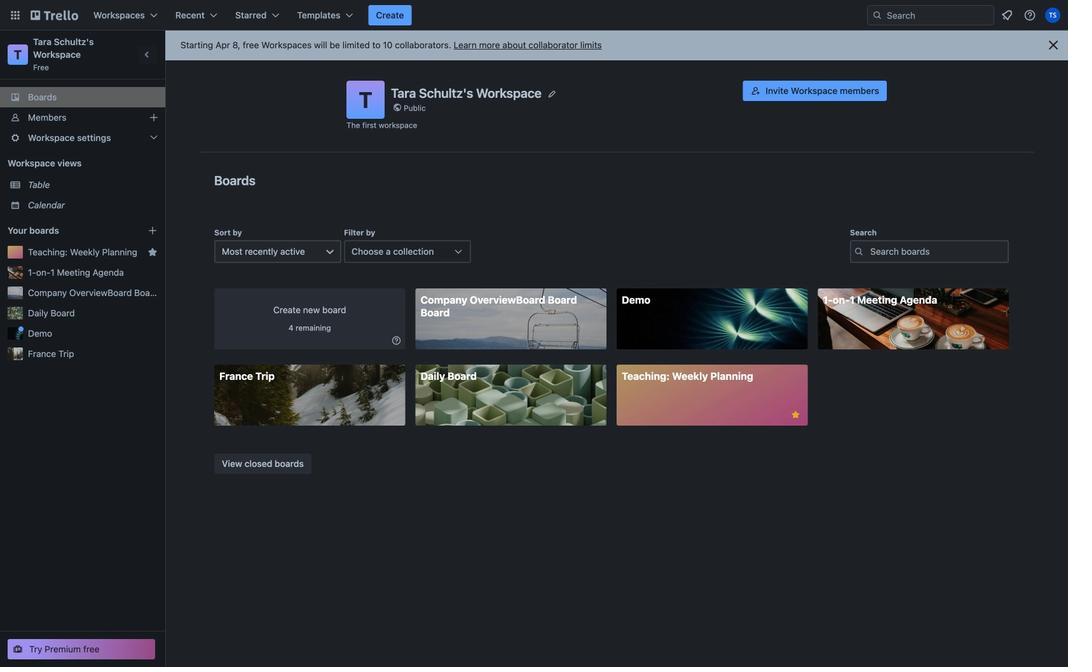 Task type: describe. For each thing, give the bounding box(es) containing it.
primary element
[[0, 0, 1069, 31]]

your boards with 6 items element
[[8, 223, 129, 239]]

Search boards text field
[[851, 240, 1010, 263]]

add board image
[[148, 226, 158, 236]]

sm image
[[390, 335, 403, 347]]

open information menu image
[[1024, 9, 1037, 22]]

starred icon image
[[148, 247, 158, 258]]



Task type: locate. For each thing, give the bounding box(es) containing it.
back to home image
[[31, 5, 78, 25]]

tara schultz (taraschultz7) image
[[1046, 8, 1061, 23]]

workspace navigation collapse icon image
[[139, 46, 156, 64]]

search image
[[873, 10, 883, 20]]

Search field
[[868, 5, 995, 25]]

0 notifications image
[[1000, 8, 1015, 23]]



Task type: vqa. For each thing, say whether or not it's contained in the screenshot.
work
no



